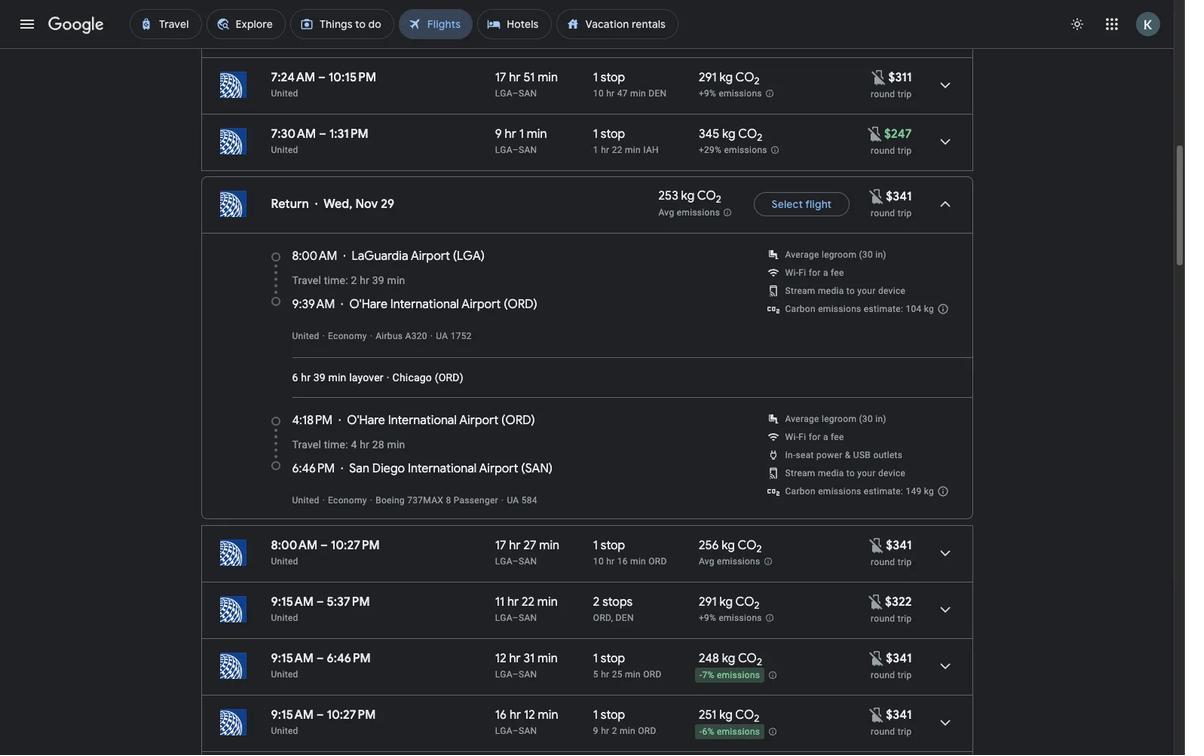 Task type: vqa. For each thing, say whether or not it's contained in the screenshot.


Task type: describe. For each thing, give the bounding box(es) containing it.
kg right 104
[[924, 304, 934, 314]]

co for 12 hr 31 min
[[738, 651, 757, 666]]

1 stop 10 hr 16 min ord
[[593, 538, 667, 567]]

san for 37
[[519, 32, 537, 42]]

lga for 11 hr 22 min
[[495, 613, 512, 623]]

2 inside '2 stops ord , den'
[[593, 595, 600, 610]]

12 hr 31 min lga – san
[[495, 651, 558, 680]]

1 down the total duration 9 hr 1 min. element
[[593, 145, 598, 155]]

leaves laguardia airport at 9:15 am on wednesday, november 29 and arrives at san diego international airport at 5:37 pm on wednesday, november 29. element
[[271, 595, 370, 610]]

0 horizontal spatial 39
[[313, 372, 326, 384]]

Arrival time: 10:15 PM. text field
[[328, 70, 376, 85]]

2 down laguardia at left
[[351, 274, 357, 286]]

change appearance image
[[1059, 6, 1095, 42]]

trip for 17 hr 27 min
[[898, 557, 912, 568]]

Arrival time: 10:27 PM. text field
[[331, 538, 380, 553]]

hr inside 9 hr 1 min lga – san
[[505, 127, 516, 142]]

+9% for stop
[[699, 88, 716, 99]]

round trip for 16 hr 12 min
[[871, 727, 912, 737]]

1 for 16 hr 37 min
[[593, 14, 598, 29]]

16 hr 12 min lga – san
[[495, 708, 558, 737]]

carbon emissions estimate: 104 kg
[[785, 304, 934, 314]]

a for o'hare international airport ( ord )
[[823, 268, 828, 278]]

flight
[[805, 198, 832, 211]]

2 inside 251 kg co 2
[[754, 713, 760, 725]]

lga for 16 hr 37 min
[[495, 32, 512, 42]]

layover (1 of 2) is a 2 hr 7 min layover at o'hare international airport in chicago. layover (2 of 2) is a 1 hr 21 min layover at denver international airport in denver. element
[[593, 612, 691, 624]]

Arrival time: 9:01 PM. text field
[[328, 14, 371, 29]]

average for san diego international airport ( san )
[[785, 414, 819, 424]]

345
[[699, 127, 719, 142]]

co for 17 hr 27 min
[[738, 538, 757, 553]]

united for 12 hr 31 min
[[271, 669, 298, 680]]

avg emissions for 253
[[659, 207, 720, 218]]

san for 31
[[519, 669, 537, 680]]

1752
[[451, 331, 472, 342]]

emissions down 248 kg co 2
[[717, 670, 760, 681]]

stop for 17 hr 51 min
[[601, 70, 625, 85]]

united for 11 hr 22 min
[[271, 613, 298, 623]]

$247
[[884, 127, 912, 142]]

8:00 am for 8:00 am
[[292, 249, 337, 264]]

laguardia
[[352, 249, 408, 264]]

co for 9 hr 1 min
[[738, 127, 757, 142]]

this price for this flight doesn't include overhead bin access. if you need a carry-on bag, use the bags filter to update prices. image for 256
[[868, 536, 886, 554]]

kg for 11 hr 22 min
[[720, 595, 733, 610]]

total duration 17 hr 27 min. element
[[495, 538, 593, 556]]

seat
[[796, 450, 814, 461]]

total duration 17 hr 51 min. element
[[495, 70, 593, 87]]

laguardia airport ( lga )
[[352, 249, 485, 264]]

stop for 12 hr 31 min
[[601, 651, 625, 666]]

Arrival time: 6:46 PM. text field
[[292, 461, 335, 476]]

5:37 pm
[[327, 595, 370, 610]]

select flight
[[772, 198, 832, 211]]

den inside '2 stops ord , den'
[[616, 613, 634, 623]]

carbon emissions estimate: 104 kilograms element
[[785, 304, 934, 314]]

san
[[349, 461, 369, 476]]

7:24 am – 9:01 pm united
[[271, 14, 371, 42]]

9:15 am – 5:37 pm united
[[271, 595, 370, 623]]

 image down "9:39 am"
[[322, 331, 325, 342]]

1 media from the top
[[818, 286, 844, 296]]

9:15 am for 5:37 pm
[[271, 595, 314, 610]]

power
[[816, 450, 843, 461]]

16 hr 37 min lga – san
[[495, 14, 560, 42]]

hr inside 17 hr 51 min lga – san
[[509, 70, 521, 85]]

emissions down the in-seat power & usb outlets
[[818, 486, 861, 497]]

– inside 16 hr 37 min lga – san
[[512, 32, 519, 42]]

737max
[[407, 495, 443, 506]]

34
[[612, 32, 623, 42]]

airbus
[[376, 331, 403, 342]]

8
[[446, 495, 451, 506]]

7%
[[702, 670, 714, 681]]

flight details. leaves laguardia airport at 8:00 am on wednesday, november 29 and arrives at san diego international airport at 10:27 pm on wednesday, november 29. image
[[927, 535, 963, 571]]

min inside 16 hr 37 min lga – san
[[540, 14, 560, 29]]

(30 for san diego international airport ( san )
[[859, 414, 873, 424]]

united down "9:39 am"
[[292, 331, 319, 342]]

trip for 17 hr 51 min
[[898, 89, 912, 100]]

hr inside 1 stop 10 hr 47 min den
[[606, 88, 615, 99]]

2 up 248 kg co 2
[[754, 599, 760, 612]]

ua 1752
[[436, 331, 472, 342]]

in) for san diego international airport ( san )
[[875, 414, 886, 424]]

airport right laguardia at left
[[411, 249, 450, 264]]

airbus a320
[[376, 331, 427, 342]]

emissions down 345 kg co 2
[[724, 145, 767, 155]]

total duration 9 hr 1 min. element
[[495, 127, 593, 144]]

hr inside the 1 stop 10 hr 16 min ord
[[606, 556, 615, 567]]

emissions left 104
[[818, 304, 861, 314]]

ord inside the 1 stop 9 hr 2 min ord
[[638, 726, 656, 737]]

6%
[[702, 727, 714, 737]]

9:15 am for 6:46 pm
[[271, 651, 314, 666]]

– inside 11 hr 22 min lga – san
[[512, 613, 519, 623]]

9 inside 9 hr 1 min lga – san
[[495, 127, 502, 142]]

2 vertical spatial international
[[408, 461, 477, 476]]

2 your from the top
[[857, 468, 876, 479]]

2 device from the top
[[878, 468, 906, 479]]

Departure time: 7:24 AM. text field
[[271, 70, 315, 85]]

Departure time: 7:30 AM. text field
[[271, 127, 316, 142]]

291 kg co 2 for 1 stop
[[699, 70, 760, 88]]

fi for san diego international airport ( san )
[[799, 432, 806, 443]]

Arrival time: 10:27 PM. text field
[[327, 708, 376, 723]]

avg for 253
[[659, 207, 674, 218]]

$341 for 256
[[886, 538, 912, 553]]

min inside 11 hr 22 min lga – san
[[537, 595, 558, 610]]

+9% emissions for 1 stop
[[699, 88, 762, 99]]

Departure time: 9:15 AM. text field
[[271, 708, 314, 723]]

Arrival time: 6:46 PM. text field
[[327, 651, 371, 666]]

united for 17 hr 27 min
[[271, 556, 298, 567]]

31
[[524, 651, 535, 666]]

25
[[612, 669, 623, 680]]

kg for 9 hr 1 min
[[722, 127, 736, 142]]

2 vertical spatial  image
[[370, 495, 373, 506]]

&
[[845, 450, 851, 461]]

min left layover
[[328, 372, 346, 384]]

6:46 pm inside 9:15 am – 6:46 pm united
[[327, 651, 371, 666]]

min inside 1 stop 10 hr 47 min den
[[630, 88, 646, 99]]

10:27 pm for 8:00 am
[[331, 538, 380, 553]]

boeing
[[376, 495, 405, 506]]

min right the "28"
[[387, 439, 405, 451]]

flight details. leaves laguardia airport at 9:15 am on wednesday, november 29 and arrives at san diego international airport at 5:37 pm on wednesday, november 29. image
[[927, 592, 963, 628]]

– inside the 7:24 am – 9:01 pm united
[[318, 14, 326, 29]]

– inside 17 hr 51 min lga – san
[[512, 88, 519, 99]]

8:00 am for 8:00 am – 10:27 pm united
[[271, 538, 318, 553]]

291 for stop
[[699, 70, 717, 85]]

341 US dollars text field
[[886, 538, 912, 553]]

Arrival time: 9:39 AM. text field
[[292, 297, 335, 312]]

311 US dollars text field
[[888, 70, 912, 85]]

9:39 am
[[292, 297, 335, 312]]

round for 12 hr 31 min
[[871, 670, 895, 681]]

carbon emissions estimate: 149 kilograms element
[[785, 486, 934, 497]]

emissions up 345 kg co 2
[[719, 88, 762, 99]]

251
[[699, 708, 716, 723]]

outlets
[[873, 450, 903, 461]]

flight details. leaves laguardia airport at 9:15 am on wednesday, november 29 and arrives at san diego international airport at 10:27 pm on wednesday, november 29. image
[[927, 705, 963, 741]]

hr inside the 1 stop 9 hr 2 min ord
[[601, 726, 609, 737]]

10:15 pm
[[328, 70, 376, 85]]

– inside 9:15 am – 6:46 pm united
[[316, 651, 324, 666]]

291 for stops
[[699, 595, 717, 610]]

51
[[523, 70, 535, 85]]

17 for 17 hr 27 min
[[495, 538, 506, 553]]

12 inside 12 hr 31 min lga – san
[[495, 651, 506, 666]]

37
[[524, 14, 537, 29]]

2 media from the top
[[818, 468, 844, 479]]

9 for 16 hr 12 min
[[593, 726, 598, 737]]

47
[[617, 88, 628, 99]]

1 stop 9 hr 34 min den
[[593, 14, 661, 42]]

hr inside 1 stop 5 hr 25 min ord
[[601, 669, 609, 680]]

kg right 149
[[924, 486, 934, 497]]

kg for 16 hr 12 min
[[719, 708, 733, 723]]

ord inside 1 stop 5 hr 25 min ord
[[643, 669, 662, 680]]

this price for this flight doesn't include overhead bin access. if you need a carry-on bag, use the bags filter to update prices. image for 345
[[866, 125, 884, 143]]

stop for 9 hr 1 min
[[601, 127, 625, 142]]

 image left ua 584
[[501, 495, 504, 506]]

hr inside 12 hr 31 min lga – san
[[509, 651, 521, 666]]

4
[[351, 439, 357, 451]]

stops
[[602, 595, 633, 610]]

emissions up 248 kg co 2
[[719, 613, 762, 624]]

9:15 am – 10:27 pm united
[[271, 708, 376, 737]]

hr inside 16 hr 37 min lga – san
[[510, 14, 521, 29]]

passenger
[[454, 495, 498, 506]]

Arrival time: 1:31 PM. text field
[[329, 127, 368, 142]]

1 for 12 hr 31 min
[[593, 651, 598, 666]]

total duration 16 hr 12 min. element
[[495, 708, 593, 725]]

min inside 17 hr 27 min lga – san
[[539, 538, 560, 553]]

flight details. leaves laguardia airport at 9:15 am on wednesday, november 29 and arrives at san diego international airport at 6:46 pm on wednesday, november 29. image
[[927, 648, 963, 685]]

17 hr 51 min lga – san
[[495, 70, 558, 99]]

 image right layover
[[387, 372, 389, 384]]

5
[[593, 669, 598, 680]]

– inside 7:30 am – 1:31 pm united
[[319, 127, 326, 142]]

travel for 4:18 pm
[[292, 439, 321, 451]]

(30 for o'hare international airport ( ord )
[[859, 250, 873, 260]]

+29% emissions
[[699, 145, 767, 155]]

1 device from the top
[[878, 286, 906, 296]]

1 stop flight. element for 16 hr 12 min
[[593, 708, 625, 725]]

kg for 17 hr 27 min
[[722, 538, 735, 553]]

248
[[699, 651, 719, 666]]

253
[[659, 189, 678, 204]]

this price for this flight doesn't include overhead bin access. if you need a carry-on bag, use the bags filter to update prices. image right flight
[[868, 187, 886, 205]]

average legroom (30 in) for o'hare international airport ( ord )
[[785, 250, 886, 260]]

1 stop 5 hr 25 min ord
[[593, 651, 662, 680]]

united down 6:46 pm text box
[[292, 495, 319, 506]]

16 for 16 hr 37 min
[[495, 14, 507, 29]]

lga for 16 hr 12 min
[[495, 726, 512, 737]]

kg for 12 hr 31 min
[[722, 651, 735, 666]]

-6% emissions
[[700, 727, 760, 737]]

min inside 9 hr 1 min lga – san
[[527, 127, 547, 142]]

– inside 8:00 am – 10:27 pm united
[[320, 538, 328, 553]]

Departure time: 8:00 AM. text field
[[292, 249, 337, 264]]

leaves laguardia airport at 8:00 am on wednesday, november 29 and arrives at san diego international airport at 10:27 pm on wednesday, november 29. element
[[271, 538, 380, 553]]

– inside 16 hr 12 min lga – san
[[512, 726, 519, 737]]

nov
[[355, 197, 378, 212]]

584
[[521, 495, 537, 506]]

8:00 am – 10:27 pm united
[[271, 538, 380, 567]]

ord inside the 1 stop 10 hr 16 min ord
[[649, 556, 667, 567]]

return
[[271, 197, 309, 212]]

round trip for 12 hr 31 min
[[871, 670, 912, 681]]

1 your from the top
[[857, 286, 876, 296]]

this price for this flight doesn't include overhead bin access. if you need a carry-on bag, use the bags filter to update prices. image for $341
[[868, 706, 886, 724]]

leaves laguardia airport at 9:15 am on wednesday, november 29 and arrives at san diego international airport at 10:27 pm on wednesday, november 29. element
[[271, 708, 376, 723]]

san up 584
[[525, 461, 549, 476]]

round trip for 17 hr 27 min
[[871, 557, 912, 568]]

$311
[[888, 70, 912, 85]]

stop for 16 hr 12 min
[[601, 708, 625, 723]]

united for 17 hr 51 min
[[271, 88, 298, 99]]

trip for 11 hr 22 min
[[898, 614, 912, 624]]

7:30 am
[[271, 127, 316, 142]]

layover
[[349, 372, 384, 384]]

2 stream media to your device from the top
[[785, 468, 906, 479]]

carbon emissions estimate: 149 kg
[[785, 486, 934, 497]]

emissions down the 256 kg co 2
[[717, 557, 760, 567]]

291 kg co 2 for 2 stops
[[699, 595, 760, 612]]

chicago ( ord )
[[392, 372, 463, 384]]

round for 17 hr 27 min
[[871, 557, 895, 568]]

total duration 11 hr 22 min. element
[[495, 595, 593, 612]]

den for 16 hr 37 min
[[643, 32, 661, 42]]

0 vertical spatial  image
[[315, 197, 318, 212]]

1 $341 from the top
[[886, 189, 912, 204]]

1 for 17 hr 51 min
[[593, 70, 598, 85]]

$322
[[885, 595, 912, 610]]

11 hr 22 min lga – san
[[495, 595, 558, 623]]

$341 for 248
[[886, 651, 912, 666]]

345 kg co 2
[[699, 127, 762, 144]]

round trip for 11 hr 22 min
[[871, 614, 912, 624]]

airport up "1752"
[[462, 297, 501, 312]]

6 hr 39 min layover
[[292, 372, 384, 384]]

4:18 pm
[[292, 413, 333, 428]]

1 341 us dollars text field from the top
[[886, 189, 912, 204]]

min inside 1 stop 1 hr 22 min iah
[[625, 145, 641, 155]]

carbon for carbon emissions estimate: 149 kg
[[785, 486, 816, 497]]

min inside the 1 stop 10 hr 16 min ord
[[630, 556, 646, 567]]

10 for 17 hr 51 min
[[593, 88, 604, 99]]

22 inside 1 stop 1 hr 22 min iah
[[612, 145, 623, 155]]

min inside 1 stop 9 hr 34 min den
[[625, 32, 641, 42]]

hr inside 11 hr 22 min lga – san
[[507, 595, 519, 610]]

ua for international
[[507, 495, 519, 506]]

2 inside 253 kg co 2
[[716, 193, 721, 206]]

airport up passenger in the bottom of the page
[[479, 461, 518, 476]]

6
[[292, 372, 298, 384]]

hr inside 1 stop 9 hr 34 min den
[[601, 32, 609, 42]]

flight details. leaves laguardia airport at 7:30 am on wednesday, november 29 and arrives at san diego international airport at 1:31 pm on wednesday, november 29. image
[[927, 124, 963, 160]]

– inside "9:15 am – 10:27 pm united"
[[316, 708, 324, 723]]

select flight button
[[754, 186, 850, 222]]

28
[[372, 439, 384, 451]]

a320
[[405, 331, 427, 342]]

9:15 am – 6:46 pm united
[[271, 651, 371, 680]]

co inside 253 kg co 2
[[697, 189, 716, 204]]

Departure time: 4:18 PM. text field
[[292, 413, 333, 428]]

1 stop 1 hr 22 min iah
[[593, 127, 659, 155]]



Task type: locate. For each thing, give the bounding box(es) containing it.
1 horizontal spatial 39
[[372, 274, 384, 286]]

united inside the 7:24 am – 10:15 pm united
[[271, 88, 298, 99]]

2 legroom from the top
[[822, 414, 857, 424]]

9:15 am down 9:15 am – 6:46 pm united
[[271, 708, 314, 723]]

1 stop flight. element for 17 hr 51 min
[[593, 70, 625, 87]]

2 round trip from the top
[[871, 145, 912, 156]]

0 vertical spatial -
[[700, 670, 702, 681]]

– down total duration 16 hr 37 min. element
[[512, 32, 519, 42]]

7:24 am down 7:24 am text field at the top left of the page
[[271, 70, 315, 85]]

1 horizontal spatial 12
[[524, 708, 535, 723]]

1 vertical spatial international
[[388, 413, 457, 428]]

7:24 am for 10:15 pm
[[271, 70, 315, 85]]

layover (1 of 1) is a 1 hr 22 min layover at george bush intercontinental airport in houston. element
[[593, 144, 691, 156]]

iah
[[643, 145, 659, 155]]

2 - from the top
[[700, 727, 702, 737]]

travel up "9:39 am"
[[292, 274, 321, 286]]

1 fee from the top
[[831, 268, 844, 278]]

29
[[381, 197, 394, 212]]

2 travel from the top
[[292, 439, 321, 451]]

9 inside the 1 stop 9 hr 2 min ord
[[593, 726, 598, 737]]

1 vertical spatial 6:46 pm
[[327, 651, 371, 666]]

2 $341 from the top
[[886, 538, 912, 553]]

7:24 am inside the 7:24 am – 10:15 pm united
[[271, 70, 315, 85]]

2 291 kg co 2 from the top
[[699, 595, 760, 612]]

hr inside 16 hr 12 min lga – san
[[510, 708, 521, 723]]

1 stop flight. element up stops
[[593, 538, 625, 556]]

this price for this flight doesn't include overhead bin access. if you need a carry-on bag, use the bags filter to update prices. image for 291
[[870, 68, 888, 86]]

0 vertical spatial stream
[[785, 286, 815, 296]]

(30 up carbon emissions estimate: 104 kilograms element in the top right of the page
[[859, 250, 873, 260]]

0 vertical spatial wi-fi for a fee
[[785, 268, 844, 278]]

2 for from the top
[[809, 432, 821, 443]]

16 down 12 hr 31 min lga – san
[[495, 708, 507, 723]]

1 vertical spatial fee
[[831, 432, 844, 443]]

1 vertical spatial time:
[[324, 439, 348, 451]]

international for 4:18 pm
[[388, 413, 457, 428]]

0 vertical spatial for
[[809, 268, 821, 278]]

Departure time: 9:15 AM. text field
[[271, 595, 314, 610], [271, 651, 314, 666]]

– right 8:00 am text box
[[320, 538, 328, 553]]

0 vertical spatial 341 us dollars text field
[[886, 189, 912, 204]]

round for 11 hr 22 min
[[871, 614, 895, 624]]

united down 7:24 am text field at the top left of the page
[[271, 32, 298, 42]]

0 vertical spatial 6:46 pm
[[292, 461, 335, 476]]

10:27 pm up arrival time: 5:37 pm. text field
[[331, 538, 380, 553]]

10 inside 1 stop 10 hr 47 min den
[[593, 88, 604, 99]]

1 stop from the top
[[601, 14, 625, 29]]

0 vertical spatial 291
[[699, 70, 717, 85]]

291 kg co 2 down the 256 kg co 2
[[699, 595, 760, 612]]

1 vertical spatial 10:27 pm
[[327, 708, 376, 723]]

(30
[[859, 250, 873, 260], [859, 414, 873, 424]]

0 vertical spatial 17
[[495, 70, 506, 85]]

o'hare international airport ( ord )
[[349, 297, 537, 312], [347, 413, 535, 428]]

1 17 from the top
[[495, 70, 506, 85]]

lga inside 16 hr 37 min lga – san
[[495, 32, 512, 42]]

round trip down $341 text field
[[871, 557, 912, 568]]

total duration 16 hr 37 min. element
[[495, 14, 593, 31]]

0 vertical spatial 7:24 am
[[271, 14, 315, 29]]

1 for 17 hr 27 min
[[593, 538, 598, 553]]

– inside the 7:24 am – 10:15 pm united
[[318, 70, 326, 85]]

2 a from the top
[[823, 432, 828, 443]]

kg inside 248 kg co 2
[[722, 651, 735, 666]]

this price for this flight doesn't include overhead bin access. if you need a carry-on bag, use the bags filter to update prices. image up $247 text field
[[870, 68, 888, 86]]

7:24 am – 10:15 pm united
[[271, 70, 376, 99]]

united down 8:00 am text box
[[271, 556, 298, 567]]

leaves laguardia airport at 7:24 am on wednesday, november 29 and arrives at san diego international airport at 9:01 pm on wednesday, november 29. element
[[271, 14, 371, 29]]

1 vertical spatial ua
[[507, 495, 519, 506]]

ua 584
[[507, 495, 537, 506]]

round for 9 hr 1 min
[[871, 145, 895, 156]]

legroom for san diego international airport ( san )
[[822, 414, 857, 424]]

layover (1 of 1) is a 10 hr 16 min layover at o'hare international airport in chicago. element
[[593, 556, 691, 568]]

min down 17 hr 51 min lga – san on the top left of page
[[527, 127, 547, 142]]

wi-fi for a fee for san diego international airport ( san )
[[785, 432, 844, 443]]

2 (30 from the top
[[859, 414, 873, 424]]

min right 27
[[539, 538, 560, 553]]

legroom for o'hare international airport ( ord )
[[822, 250, 857, 260]]

stream up carbon emissions estimate: 104 kilograms element in the top right of the page
[[785, 286, 815, 296]]

united inside 9:15 am – 6:46 pm united
[[271, 669, 298, 680]]

1 up layover (1 of 1) is a 9 hr 34 min layover at denver international airport in denver. element
[[593, 14, 598, 29]]

1 291 kg co 2 from the top
[[699, 70, 760, 88]]

estimate: left 149
[[864, 486, 903, 497]]

16 for 16 hr 12 min
[[495, 708, 507, 723]]

1 1 stop flight. element from the top
[[593, 14, 625, 31]]

-
[[700, 670, 702, 681], [700, 727, 702, 737]]

2 time: from the top
[[324, 439, 348, 451]]

16 inside 16 hr 12 min lga – san
[[495, 708, 507, 723]]

in-seat power & usb outlets
[[785, 450, 903, 461]]

1 vertical spatial average
[[785, 414, 819, 424]]

0 vertical spatial +9%
[[699, 88, 716, 99]]

1 (30 from the top
[[859, 250, 873, 260]]

co up 345 kg co 2
[[735, 70, 754, 85]]

economy for san diego international airport ( san )
[[328, 495, 367, 506]]

0 horizontal spatial 12
[[495, 651, 506, 666]]

carbon
[[785, 304, 816, 314], [785, 486, 816, 497]]

16 inside 16 hr 37 min lga – san
[[495, 14, 507, 29]]

1 stop 9 hr 2 min ord
[[593, 708, 656, 737]]

wed, nov 29
[[324, 197, 394, 212]]

2 in) from the top
[[875, 414, 886, 424]]

lga inside 11 hr 22 min lga – san
[[495, 613, 512, 623]]

stop for 16 hr 37 min
[[601, 14, 625, 29]]

1 vertical spatial (30
[[859, 414, 873, 424]]

layover (1 of 1) is a 9 hr 2 min layover at o'hare international airport in chicago. element
[[593, 725, 691, 737]]

o'hare international airport ( ord ) down chicago ( ord ) at left
[[347, 413, 535, 428]]

0 vertical spatial wi-
[[785, 268, 799, 278]]

10:27 pm inside 8:00 am – 10:27 pm united
[[331, 538, 380, 553]]

for for o'hare international airport ( ord )
[[809, 268, 821, 278]]

united down leaves laguardia airport at 9:15 am on wednesday, november 29 and arrives at san diego international airport at 5:37 pm on wednesday, november 29. element
[[271, 613, 298, 623]]

1 vertical spatial travel
[[292, 439, 321, 451]]

2 wi- from the top
[[785, 432, 799, 443]]

149
[[906, 486, 922, 497]]

san inside 17 hr 27 min lga – san
[[519, 556, 537, 567]]

1 vertical spatial for
[[809, 432, 821, 443]]

17 inside 17 hr 51 min lga – san
[[495, 70, 506, 85]]

2 +9% emissions from the top
[[699, 613, 762, 624]]

emissions
[[719, 88, 762, 99], [724, 145, 767, 155], [677, 207, 720, 218], [818, 304, 861, 314], [818, 486, 861, 497], [717, 557, 760, 567], [719, 613, 762, 624], [717, 670, 760, 681], [717, 727, 760, 737]]

avg down 253
[[659, 207, 674, 218]]

10 left the 47
[[593, 88, 604, 99]]

3 341 us dollars text field from the top
[[886, 708, 912, 723]]

2 right 253
[[716, 193, 721, 206]]

this price for this flight doesn't include overhead bin access. if you need a carry-on bag, use the bags filter to update prices. image for 248
[[868, 649, 886, 668]]

10 for 17 hr 27 min
[[593, 556, 604, 567]]

248 kg co 2
[[699, 651, 762, 669]]

9 hr 1 min lga – san
[[495, 127, 547, 155]]

– down the total duration 9 hr 1 min. element
[[512, 145, 519, 155]]

lga inside 17 hr 27 min lga – san
[[495, 556, 512, 567]]

san down 37
[[519, 32, 537, 42]]

avg emissions
[[659, 207, 720, 218], [699, 557, 760, 567]]

co right 256
[[738, 538, 757, 553]]

0 vertical spatial a
[[823, 268, 828, 278]]

1 vertical spatial economy
[[328, 495, 367, 506]]

– inside 17 hr 27 min lga – san
[[512, 556, 519, 567]]

10 inside the 1 stop 10 hr 16 min ord
[[593, 556, 604, 567]]

co inside the 256 kg co 2
[[738, 538, 757, 553]]

1 vertical spatial o'hare international airport ( ord )
[[347, 413, 535, 428]]

3 $341 from the top
[[886, 651, 912, 666]]

round trip down $247
[[871, 145, 912, 156]]

united for 16 hr 37 min
[[271, 32, 298, 42]]

round trip left the flight details. leaves laguardia airport at 9:15 am on wednesday, november 29 and arrives at san diego international airport at 10:27 pm on wednesday, november 29. image
[[871, 727, 912, 737]]

lga for 9 hr 1 min
[[495, 145, 512, 155]]

0 vertical spatial departure time: 9:15 am. text field
[[271, 595, 314, 610]]

9:15 am for 10:27 pm
[[271, 708, 314, 723]]

0 vertical spatial (30
[[859, 250, 873, 260]]

den inside 1 stop 10 hr 47 min den
[[649, 88, 667, 99]]

2 inside 248 kg co 2
[[757, 656, 762, 669]]

4 round trip from the top
[[871, 557, 912, 568]]

+9% up 345
[[699, 88, 716, 99]]

291 kg co 2
[[699, 70, 760, 88], [699, 595, 760, 612]]

stop inside 1 stop 10 hr 47 min den
[[601, 70, 625, 85]]

1 stop flight. element for 16 hr 37 min
[[593, 14, 625, 31]]

0 vertical spatial to
[[846, 286, 855, 296]]

1 vertical spatial avg
[[699, 557, 715, 567]]

wed,
[[324, 197, 353, 212]]

0 vertical spatial average
[[785, 250, 819, 260]]

2 fee from the top
[[831, 432, 844, 443]]

1 vertical spatial 17
[[495, 538, 506, 553]]

1 stop flight. element
[[593, 14, 625, 31], [593, 70, 625, 87], [593, 127, 625, 144], [593, 538, 625, 556], [593, 651, 625, 669], [593, 708, 625, 725]]

1 9:15 am from the top
[[271, 595, 314, 610]]

time: for 9:39 am
[[324, 274, 348, 286]]

3 round trip from the top
[[871, 208, 912, 219]]

0 vertical spatial 9
[[593, 32, 598, 42]]

0 vertical spatial average legroom (30 in)
[[785, 250, 886, 260]]

0 vertical spatial avg emissions
[[659, 207, 720, 218]]

39 down laguardia at left
[[372, 274, 384, 286]]

5 1 stop flight. element from the top
[[593, 651, 625, 669]]

341 us dollars text field for 248
[[886, 651, 912, 666]]

1 vertical spatial a
[[823, 432, 828, 443]]

avg for 256
[[699, 557, 715, 567]]

select
[[772, 198, 803, 211]]

united inside 7:30 am – 1:31 pm united
[[271, 145, 298, 155]]

5 round from the top
[[871, 614, 895, 624]]

avg emissions for 256
[[699, 557, 760, 567]]

for for san diego international airport ( san )
[[809, 432, 821, 443]]

wi-fi for a fee up carbon emissions estimate: 104 kg
[[785, 268, 844, 278]]

9:01 pm
[[328, 14, 371, 29]]

in) up outlets
[[875, 414, 886, 424]]

average legroom (30 in) up "power"
[[785, 414, 886, 424]]

2 estimate: from the top
[[864, 486, 903, 497]]

- for 251
[[700, 727, 702, 737]]

1 vertical spatial carbon
[[785, 486, 816, 497]]

stop up 25
[[601, 651, 625, 666]]

trip for 12 hr 31 min
[[898, 670, 912, 681]]

$341 for 251
[[886, 708, 912, 723]]

1 7:24 am from the top
[[271, 14, 315, 29]]

5 stop from the top
[[601, 651, 625, 666]]

min
[[540, 14, 560, 29], [625, 32, 641, 42], [538, 70, 558, 85], [630, 88, 646, 99], [527, 127, 547, 142], [625, 145, 641, 155], [387, 274, 405, 286], [328, 372, 346, 384], [387, 439, 405, 451], [539, 538, 560, 553], [630, 556, 646, 567], [537, 595, 558, 610], [538, 651, 558, 666], [625, 669, 641, 680], [538, 708, 558, 723], [620, 726, 635, 737]]

fee for o'hare international airport ( ord )
[[831, 268, 844, 278]]

a up "power"
[[823, 432, 828, 443]]

ua for airport
[[436, 331, 448, 342]]

layover (1 of 1) is a 9 hr 34 min layover at denver international airport in denver. element
[[593, 31, 691, 43]]

9:15 am inside 9:15 am – 5:37 pm united
[[271, 595, 314, 610]]

trip for 16 hr 12 min
[[898, 727, 912, 737]]

17 left 51
[[495, 70, 506, 85]]

7 round from the top
[[871, 727, 895, 737]]

round for 17 hr 51 min
[[871, 89, 895, 100]]

1 vertical spatial o'hare
[[347, 413, 385, 428]]

united down departure time: 7:24 am. text field
[[271, 88, 298, 99]]

0 vertical spatial 22
[[612, 145, 623, 155]]

1 vertical spatial 291
[[699, 595, 717, 610]]

0 vertical spatial o'hare international airport ( ord )
[[349, 297, 537, 312]]

4 $341 from the top
[[886, 708, 912, 723]]

san for 27
[[519, 556, 537, 567]]

travel time: 2 hr 39 min
[[292, 274, 405, 286]]

0 vertical spatial 16
[[495, 14, 507, 29]]

diego
[[372, 461, 405, 476]]

layover (1 of 1) is a 10 hr 47 min layover at denver international airport in denver. element
[[593, 87, 691, 100]]

$341 left flight details. leaves laguardia airport at 8:00 am on wednesday, november 29 and arrives at san diego international airport at 10:27 pm on wednesday, november 29. icon
[[886, 538, 912, 553]]

international
[[390, 297, 459, 312], [388, 413, 457, 428], [408, 461, 477, 476]]

usb
[[853, 450, 871, 461]]

san inside 11 hr 22 min lga – san
[[519, 613, 537, 623]]

1 vertical spatial this price for this flight doesn't include overhead bin access. if you need a carry-on bag, use the bags filter to update prices. image
[[868, 706, 886, 724]]

departure time: 9:15 am. text field for 6:46 pm
[[271, 651, 314, 666]]

1 a from the top
[[823, 268, 828, 278]]

0 vertical spatial fi
[[799, 268, 806, 278]]

travel
[[292, 274, 321, 286], [292, 439, 321, 451]]

co right 253
[[697, 189, 716, 204]]

7:24 am inside the 7:24 am – 9:01 pm united
[[271, 14, 315, 29]]

1 291 from the top
[[699, 70, 717, 85]]

min inside 17 hr 51 min lga – san
[[538, 70, 558, 85]]

0 horizontal spatial avg
[[659, 207, 674, 218]]

main menu image
[[18, 15, 36, 33]]

ua
[[436, 331, 448, 342], [507, 495, 519, 506]]

3 round from the top
[[871, 208, 895, 219]]

1 stop 10 hr 47 min den
[[593, 70, 667, 99]]

stream
[[785, 286, 815, 296], [785, 468, 815, 479]]

+9% emissions up 345 kg co 2
[[699, 88, 762, 99]]

7:24 am for 9:01 pm
[[271, 14, 315, 29]]

1 departure time: 9:15 am. text field from the top
[[271, 595, 314, 610]]

o'hare down travel time: 2 hr 39 min
[[349, 297, 388, 312]]

5 round trip from the top
[[871, 614, 912, 624]]

min down 25
[[620, 726, 635, 737]]

1 vertical spatial den
[[649, 88, 667, 99]]

this price for this flight doesn't include overhead bin access. if you need a carry-on bag, use the bags filter to update prices. image left flight details. leaves laguardia airport at 9:15 am on wednesday, november 29 and arrives at san diego international airport at 5:37 pm on wednesday, november 29. image
[[867, 593, 885, 611]]

Departure time: 8:00 AM. text field
[[271, 538, 318, 553]]

– inside 12 hr 31 min lga – san
[[512, 669, 519, 680]]

0 vertical spatial device
[[878, 286, 906, 296]]

min right 37
[[540, 14, 560, 29]]

united for 9 hr 1 min
[[271, 145, 298, 155]]

– inside 9 hr 1 min lga – san
[[512, 145, 519, 155]]

2 up 345 kg co 2
[[754, 75, 760, 88]]

chicago
[[392, 372, 432, 384]]

lga for 17 hr 51 min
[[495, 88, 512, 99]]

2 vertical spatial 9:15 am
[[271, 708, 314, 723]]

7:30 am – 1:31 pm united
[[271, 127, 368, 155]]

1 vertical spatial  image
[[430, 331, 433, 342]]

1:31 pm
[[329, 127, 368, 142]]

united inside "9:15 am – 10:27 pm united"
[[271, 726, 298, 737]]

1 vertical spatial 22
[[522, 595, 535, 610]]

2 vertical spatial 9
[[593, 726, 598, 737]]

27
[[523, 538, 536, 553]]

0 vertical spatial stream media to your device
[[785, 286, 906, 296]]

2 inside the 1 stop 9 hr 2 min ord
[[612, 726, 617, 737]]

2 17 from the top
[[495, 538, 506, 553]]

1 +9% emissions from the top
[[699, 88, 762, 99]]

san diego international airport ( san )
[[349, 461, 553, 476]]

1
[[593, 14, 598, 29], [593, 70, 598, 85], [519, 127, 524, 142], [593, 127, 598, 142], [593, 145, 598, 155], [593, 538, 598, 553], [593, 651, 598, 666], [593, 708, 598, 723]]

0 vertical spatial carbon
[[785, 304, 816, 314]]

10
[[593, 88, 604, 99], [593, 556, 604, 567]]

layover (1 of 1) is a 5 hr 25 min layover at o'hare international airport in chicago. element
[[593, 669, 691, 681]]

kg inside 251 kg co 2
[[719, 708, 733, 723]]

1 +9% from the top
[[699, 88, 716, 99]]

o'hare international airport ( ord ) for 4:18 pm
[[347, 413, 535, 428]]

san down total duration 16 hr 12 min. element
[[519, 726, 537, 737]]

kg
[[720, 70, 733, 85], [722, 127, 736, 142], [681, 189, 695, 204], [924, 304, 934, 314], [924, 486, 934, 497], [722, 538, 735, 553], [720, 595, 733, 610], [722, 651, 735, 666], [719, 708, 733, 723]]

1 vertical spatial 7:24 am
[[271, 70, 315, 85]]

1 wi- from the top
[[785, 268, 799, 278]]

1 vertical spatial avg emissions
[[699, 557, 760, 567]]

9 for 16 hr 37 min
[[593, 32, 598, 42]]

2 departure time: 9:15 am. text field from the top
[[271, 651, 314, 666]]

united inside 8:00 am – 10:27 pm united
[[271, 556, 298, 567]]

total duration 12 hr 31 min. element
[[495, 651, 593, 669]]

co for 17 hr 51 min
[[735, 70, 754, 85]]

this price for this flight doesn't include overhead bin access. if you need a carry-on bag, use the bags filter to update prices. image
[[870, 68, 888, 86], [866, 125, 884, 143], [868, 187, 886, 205], [868, 536, 886, 554], [868, 649, 886, 668]]

1 vertical spatial 341 us dollars text field
[[886, 651, 912, 666]]

1 vertical spatial legroom
[[822, 414, 857, 424]]

1 vertical spatial 291 kg co 2
[[699, 595, 760, 612]]

1 inside 9 hr 1 min lga – san
[[519, 127, 524, 142]]

your
[[857, 286, 876, 296], [857, 468, 876, 479]]

2 economy from the top
[[328, 495, 367, 506]]

0 horizontal spatial ua
[[436, 331, 448, 342]]

2 trip from the top
[[898, 145, 912, 156]]

stop inside 1 stop 5 hr 25 min ord
[[601, 651, 625, 666]]

1 vertical spatial estimate:
[[864, 486, 903, 497]]

1 wi-fi for a fee from the top
[[785, 268, 844, 278]]

6 trip from the top
[[898, 670, 912, 681]]

1 travel from the top
[[292, 274, 321, 286]]

2 1 stop flight. element from the top
[[593, 70, 625, 87]]

san for 12
[[519, 726, 537, 737]]

stream down seat
[[785, 468, 815, 479]]

1 trip from the top
[[898, 89, 912, 100]]

o'hare up the "28"
[[347, 413, 385, 428]]

0 vertical spatial 10
[[593, 88, 604, 99]]

+9%
[[699, 88, 716, 99], [699, 613, 716, 624]]

san
[[519, 32, 537, 42], [519, 88, 537, 99], [519, 145, 537, 155], [525, 461, 549, 476], [519, 556, 537, 567], [519, 613, 537, 623], [519, 669, 537, 680], [519, 726, 537, 737]]

291
[[699, 70, 717, 85], [699, 595, 717, 610]]

san down the 31
[[519, 669, 537, 680]]

1 vertical spatial +9%
[[699, 613, 716, 624]]

2 stream from the top
[[785, 468, 815, 479]]

united
[[271, 32, 298, 42], [271, 88, 298, 99], [271, 145, 298, 155], [292, 331, 319, 342], [292, 495, 319, 506], [271, 556, 298, 567], [271, 613, 298, 623], [271, 669, 298, 680], [271, 726, 298, 737]]

fi
[[799, 268, 806, 278], [799, 432, 806, 443]]

1 average legroom (30 in) from the top
[[785, 250, 886, 260]]

1 stream from the top
[[785, 286, 815, 296]]

1 inside 1 stop 9 hr 34 min den
[[593, 14, 598, 29]]

1 - from the top
[[700, 670, 702, 681]]

0 vertical spatial estimate:
[[864, 304, 903, 314]]

1 for from the top
[[809, 268, 821, 278]]

256 kg co 2
[[699, 538, 762, 556]]

5 trip from the top
[[898, 614, 912, 624]]

1 horizontal spatial  image
[[370, 495, 373, 506]]

247 US dollars text field
[[884, 127, 912, 142]]

341 US dollars text field
[[886, 189, 912, 204], [886, 651, 912, 666], [886, 708, 912, 723]]

round trip left flight details. leaves laguardia airport at 9:15 am on wednesday, november 29 and arrives at san diego international airport at 6:46 pm on wednesday, november 29. image
[[871, 670, 912, 681]]

104
[[906, 304, 922, 314]]

0 vertical spatial economy
[[328, 331, 367, 342]]

fee for san diego international airport ( san )
[[831, 432, 844, 443]]

9:15 am inside 9:15 am – 6:46 pm united
[[271, 651, 314, 666]]

stop up the 47
[[601, 70, 625, 85]]

0 vertical spatial travel
[[292, 274, 321, 286]]

o'hare for 9:39 am
[[349, 297, 388, 312]]

in) for o'hare international airport ( ord )
[[875, 250, 886, 260]]

min down laguardia at left
[[387, 274, 405, 286]]

17 hr 27 min lga – san
[[495, 538, 560, 567]]

0 vertical spatial 12
[[495, 651, 506, 666]]

1 fi from the top
[[799, 268, 806, 278]]

trip for 9 hr 1 min
[[898, 145, 912, 156]]

3 trip from the top
[[898, 208, 912, 219]]

+9% emissions up 248 kg co 2
[[699, 613, 762, 624]]

united inside 9:15 am – 5:37 pm united
[[271, 613, 298, 623]]

airport
[[411, 249, 450, 264], [462, 297, 501, 312], [459, 413, 499, 428], [479, 461, 518, 476]]

round left the flight details. leaves laguardia airport at 9:15 am on wednesday, november 29 and arrives at san diego international airport at 10:27 pm on wednesday, november 29. image
[[871, 727, 895, 737]]

international for 9:39 am
[[390, 297, 459, 312]]

1 10 from the top
[[593, 88, 604, 99]]

$341 left the flight details. leaves laguardia airport at 9:15 am on wednesday, november 29 and arrives at san diego international airport at 10:27 pm on wednesday, november 29. image
[[886, 708, 912, 723]]

4 1 stop flight. element from the top
[[593, 538, 625, 556]]

lga inside 17 hr 51 min lga – san
[[495, 88, 512, 99]]

8:00 am inside 8:00 am – 10:27 pm united
[[271, 538, 318, 553]]

1 vertical spatial 16
[[617, 556, 628, 567]]

10:27 pm
[[331, 538, 380, 553], [327, 708, 376, 723]]

39 right 6
[[313, 372, 326, 384]]

1 average from the top
[[785, 250, 819, 260]]

+9% for stops
[[699, 613, 716, 624]]

san inside 16 hr 37 min lga – san
[[519, 32, 537, 42]]

1 vertical spatial +9% emissions
[[699, 613, 762, 624]]

leaves laguardia airport at 7:30 am on wednesday, november 29 and arrives at san diego international airport at 1:31 pm on wednesday, november 29. element
[[271, 127, 368, 142]]

2 up -7% emissions
[[757, 656, 762, 669]]

 image left airbus
[[370, 331, 373, 342]]

round trip
[[871, 89, 912, 100], [871, 145, 912, 156], [871, 208, 912, 219], [871, 557, 912, 568], [871, 614, 912, 624], [871, 670, 912, 681], [871, 727, 912, 737]]

2 stops ord , den
[[593, 595, 634, 623]]

1 vertical spatial departure time: 9:15 am. text field
[[271, 651, 314, 666]]

kg for 17 hr 51 min
[[720, 70, 733, 85]]

san inside 16 hr 12 min lga – san
[[519, 726, 537, 737]]

1 vertical spatial fi
[[799, 432, 806, 443]]

10:27 pm inside "9:15 am – 10:27 pm united"
[[327, 708, 376, 723]]

round
[[871, 89, 895, 100], [871, 145, 895, 156], [871, 208, 895, 219], [871, 557, 895, 568], [871, 614, 895, 624], [871, 670, 895, 681], [871, 727, 895, 737]]

1 stop flight. element for 17 hr 27 min
[[593, 538, 625, 556]]

1 inside the 1 stop 10 hr 16 min ord
[[593, 538, 598, 553]]

den inside 1 stop 9 hr 34 min den
[[643, 32, 661, 42]]

1 economy from the top
[[328, 331, 367, 342]]

)
[[481, 249, 485, 264], [533, 297, 537, 312], [460, 372, 463, 384], [531, 413, 535, 428], [549, 461, 553, 476]]

1 stop flight. element for 12 hr 31 min
[[593, 651, 625, 669]]

1 stop flight. element down the 47
[[593, 127, 625, 144]]

1 estimate: from the top
[[864, 304, 903, 314]]

wi- for san diego international airport ( san )
[[785, 432, 799, 443]]

1 vertical spatial wi-
[[785, 432, 799, 443]]

1 inside the 1 stop 9 hr 2 min ord
[[593, 708, 598, 723]]

- for 248
[[700, 670, 702, 681]]

time: for 6:46 pm
[[324, 439, 348, 451]]

min inside 12 hr 31 min lga – san
[[538, 651, 558, 666]]

1 vertical spatial stream media to your device
[[785, 468, 906, 479]]

Departure time: 7:24 AM. text field
[[271, 14, 315, 29]]

1 carbon from the top
[[785, 304, 816, 314]]

wi-fi for a fee up seat
[[785, 432, 844, 443]]

wi- for o'hare international airport ( ord )
[[785, 268, 799, 278]]

boeing 737max 8 passenger
[[376, 495, 498, 506]]

16 up stops
[[617, 556, 628, 567]]

san down 51
[[519, 88, 537, 99]]

 image left boeing in the bottom left of the page
[[370, 495, 373, 506]]

 image down 6:46 pm text box
[[322, 495, 325, 506]]

251 kg co 2
[[699, 708, 760, 725]]

0 vertical spatial o'hare
[[349, 297, 388, 312]]

1 vertical spatial 9
[[495, 127, 502, 142]]

2 9:15 am from the top
[[271, 651, 314, 666]]

3 stop from the top
[[601, 127, 625, 142]]

stop inside the 1 stop 10 hr 16 min ord
[[601, 538, 625, 553]]

average legroom (30 in)
[[785, 250, 886, 260], [785, 414, 886, 424]]

hr inside 1 stop 1 hr 22 min iah
[[601, 145, 609, 155]]

0 vertical spatial time:
[[324, 274, 348, 286]]

 image
[[315, 197, 318, 212], [430, 331, 433, 342], [370, 495, 373, 506]]

fee
[[831, 268, 844, 278], [831, 432, 844, 443]]

16 left 37
[[495, 14, 507, 29]]

average for o'hare international airport ( ord )
[[785, 250, 819, 260]]

stop inside the 1 stop 9 hr 2 min ord
[[601, 708, 625, 723]]

2 inside the 256 kg co 2
[[757, 543, 762, 556]]

wi- up in-
[[785, 432, 799, 443]]

9 inside 1 stop 9 hr 34 min den
[[593, 32, 598, 42]]

1 in) from the top
[[875, 250, 886, 260]]

economy down san
[[328, 495, 367, 506]]

san inside 12 hr 31 min lga – san
[[519, 669, 537, 680]]

6 stop from the top
[[601, 708, 625, 723]]

wi-fi for a fee for o'hare international airport ( ord )
[[785, 268, 844, 278]]

estimate: for 149
[[864, 486, 903, 497]]

den for 17 hr 51 min
[[649, 88, 667, 99]]

9 left 34
[[593, 32, 598, 42]]

2 vertical spatial 341 us dollars text field
[[886, 708, 912, 723]]

2 to from the top
[[846, 468, 855, 479]]

2 stops flight. element
[[593, 595, 633, 612]]

– inside 9:15 am – 5:37 pm united
[[316, 595, 324, 610]]

legroom
[[822, 250, 857, 260], [822, 414, 857, 424]]

1 legroom from the top
[[822, 250, 857, 260]]

lga for 12 hr 31 min
[[495, 669, 512, 680]]

– right 9:15 am text field
[[316, 708, 324, 723]]

1 stream media to your device from the top
[[785, 286, 906, 296]]

a
[[823, 268, 828, 278], [823, 432, 828, 443]]

min inside 1 stop 5 hr 25 min ord
[[625, 669, 641, 680]]

4 stop from the top
[[601, 538, 625, 553]]

1 vertical spatial -
[[700, 727, 702, 737]]

22 inside 11 hr 22 min lga – san
[[522, 595, 535, 610]]

0 vertical spatial media
[[818, 286, 844, 296]]

average down select flight "button"
[[785, 250, 819, 260]]

estimate: for 104
[[864, 304, 903, 314]]

1 horizontal spatial ua
[[507, 495, 519, 506]]

travel time: 4 hr 28 min
[[292, 439, 405, 451]]

6 round trip from the top
[[871, 670, 912, 681]]

1 time: from the top
[[324, 274, 348, 286]]

1 inside 1 stop 5 hr 25 min ord
[[593, 651, 598, 666]]

lga
[[495, 32, 512, 42], [495, 88, 512, 99], [495, 145, 512, 155], [457, 249, 481, 264], [495, 556, 512, 567], [495, 613, 512, 623], [495, 669, 512, 680], [495, 726, 512, 737]]

round down $341 text field
[[871, 557, 895, 568]]

avg down 256
[[699, 557, 715, 567]]

-7% emissions
[[700, 670, 760, 681]]

0 vertical spatial 39
[[372, 274, 384, 286]]

co inside 251 kg co 2
[[735, 708, 754, 723]]

lga inside 12 hr 31 min lga – san
[[495, 669, 512, 680]]

den
[[643, 32, 661, 42], [649, 88, 667, 99], [616, 613, 634, 623]]

kg up -7% emissions
[[722, 651, 735, 666]]

4 trip from the top
[[898, 557, 912, 568]]

17 for 17 hr 51 min
[[495, 70, 506, 85]]

–
[[318, 14, 326, 29], [512, 32, 519, 42], [318, 70, 326, 85], [512, 88, 519, 99], [319, 127, 326, 142], [512, 145, 519, 155], [320, 538, 328, 553], [512, 556, 519, 567], [316, 595, 324, 610], [512, 613, 519, 623], [316, 651, 324, 666], [512, 669, 519, 680], [316, 708, 324, 723], [512, 726, 519, 737]]

2 wi-fi for a fee from the top
[[785, 432, 844, 443]]

,
[[611, 613, 613, 623]]

0 vertical spatial den
[[643, 32, 661, 42]]

round trip for 17 hr 51 min
[[871, 89, 912, 100]]

0 vertical spatial international
[[390, 297, 459, 312]]

0 vertical spatial this price for this flight doesn't include overhead bin access. if you need a carry-on bag, use the bags filter to update prices. image
[[867, 593, 885, 611]]

kg inside 345 kg co 2
[[722, 127, 736, 142]]

0 vertical spatial 10:27 pm
[[331, 538, 380, 553]]

in-
[[785, 450, 796, 461]]

airport up the san diego international airport ( san )
[[459, 413, 499, 428]]

min inside the 1 stop 9 hr 2 min ord
[[620, 726, 635, 737]]

341 us dollars text field for 251
[[886, 708, 912, 723]]

1 round trip from the top
[[871, 89, 912, 100]]

0 vertical spatial your
[[857, 286, 876, 296]]

16 inside the 1 stop 10 hr 16 min ord
[[617, 556, 628, 567]]

leaves laguardia airport at 7:24 am on wednesday, november 29 and arrives at san diego international airport at 10:15 pm on wednesday, november 29. element
[[271, 70, 376, 85]]

2 +9% from the top
[[699, 613, 716, 624]]

6:46 pm
[[292, 461, 335, 476], [327, 651, 371, 666]]

0 horizontal spatial  image
[[315, 197, 318, 212]]

2 7:24 am from the top
[[271, 70, 315, 85]]

12 inside 16 hr 12 min lga – san
[[524, 708, 535, 723]]

1 stop flight. element for 9 hr 1 min
[[593, 127, 625, 144]]

4 round from the top
[[871, 557, 895, 568]]

ord inside '2 stops ord , den'
[[593, 613, 611, 623]]

- down 248
[[700, 670, 702, 681]]

– down total duration 11 hr 22 min. element
[[512, 613, 519, 623]]

 image
[[322, 331, 325, 342], [370, 331, 373, 342], [387, 372, 389, 384], [322, 495, 325, 506], [501, 495, 504, 506]]

$341
[[886, 189, 912, 204], [886, 538, 912, 553], [886, 651, 912, 666], [886, 708, 912, 723]]

stop up layover (1 of 1) is a 9 hr 2 min layover at o'hare international airport in chicago. element
[[601, 708, 625, 723]]

+29%
[[699, 145, 722, 155]]

12 left the 31
[[495, 651, 506, 666]]

o'hare international airport ( ord ) up ua 1752
[[349, 297, 537, 312]]

0 vertical spatial +9% emissions
[[699, 88, 762, 99]]

avg emissions down 253 kg co 2
[[659, 207, 720, 218]]

min down 12 hr 31 min lga – san
[[538, 708, 558, 723]]

6 round from the top
[[871, 670, 895, 681]]

hr inside 17 hr 27 min lga – san
[[509, 538, 521, 553]]

2 fi from the top
[[799, 432, 806, 443]]

1 to from the top
[[846, 286, 855, 296]]

1 up layover (1 of 1) is a 10 hr 16 min layover at o'hare international airport in chicago. element
[[593, 538, 598, 553]]

2 stop from the top
[[601, 70, 625, 85]]

round for 16 hr 12 min
[[871, 727, 895, 737]]

7 trip from the top
[[898, 727, 912, 737]]

253 kg co 2
[[659, 189, 721, 206]]

11
[[495, 595, 504, 610]]

o'hare international airport ( ord ) for 9:39 am
[[349, 297, 537, 312]]

average legroom (30 in) for san diego international airport ( san )
[[785, 414, 886, 424]]

fi up carbon emissions estimate: 104 kilograms element in the top right of the page
[[799, 268, 806, 278]]

Arrival time: 5:37 PM. text field
[[327, 595, 370, 610]]

kg inside 253 kg co 2
[[681, 189, 695, 204]]

322 US dollars text field
[[885, 595, 912, 610]]

2 horizontal spatial  image
[[430, 331, 433, 342]]

7 round trip from the top
[[871, 727, 912, 737]]

economy for o'hare international airport ( ord )
[[328, 331, 367, 342]]

2 10 from the top
[[593, 556, 604, 567]]

emissions down 251 kg co 2
[[717, 727, 760, 737]]

16
[[495, 14, 507, 29], [617, 556, 628, 567], [495, 708, 507, 723]]

min inside 16 hr 12 min lga – san
[[538, 708, 558, 723]]

your down the usb
[[857, 468, 876, 479]]

10 up 2 stops flight. element
[[593, 556, 604, 567]]

2 carbon from the top
[[785, 486, 816, 497]]

9
[[593, 32, 598, 42], [495, 127, 502, 142], [593, 726, 598, 737]]

trip
[[898, 89, 912, 100], [898, 145, 912, 156], [898, 208, 912, 219], [898, 557, 912, 568], [898, 614, 912, 624], [898, 670, 912, 681], [898, 727, 912, 737]]

avg
[[659, 207, 674, 218], [699, 557, 715, 567]]

1 vertical spatial 12
[[524, 708, 535, 723]]

leaves laguardia airport at 9:15 am on wednesday, november 29 and arrives at san diego international airport at 6:46 pm on wednesday, november 29. element
[[271, 651, 371, 666]]

international up 'a320'
[[390, 297, 459, 312]]

this price for this flight doesn't include overhead bin access. if you need a carry-on bag, use the bags filter to update prices. image
[[867, 593, 885, 611], [868, 706, 886, 724]]

san for 22
[[519, 613, 537, 623]]

1 for 9 hr 1 min
[[593, 127, 598, 142]]

2 round from the top
[[871, 145, 895, 156]]

17 inside 17 hr 27 min lga – san
[[495, 538, 506, 553]]

san inside 17 hr 51 min lga – san
[[519, 88, 537, 99]]

emissions down 253 kg co 2
[[677, 207, 720, 218]]

min left iah
[[625, 145, 641, 155]]

media
[[818, 286, 844, 296], [818, 468, 844, 479]]

flight details. leaves laguardia airport at 7:24 am on wednesday, november 29 and arrives at san diego international airport at 10:15 pm on wednesday, november 29. image
[[927, 67, 963, 103]]

1 vertical spatial 9:15 am
[[271, 651, 314, 666]]

3 1 stop flight. element from the top
[[593, 127, 625, 144]]

2 inside 345 kg co 2
[[757, 131, 762, 144]]

1 vertical spatial your
[[857, 468, 876, 479]]

1 vertical spatial stream
[[785, 468, 815, 479]]

2 291 from the top
[[699, 595, 717, 610]]

lga inside 9 hr 1 min lga – san
[[495, 145, 512, 155]]

2 341 us dollars text field from the top
[[886, 651, 912, 666]]

1 vertical spatial 10
[[593, 556, 604, 567]]

co inside 345 kg co 2
[[738, 127, 757, 142]]

 image right 'a320'
[[430, 331, 433, 342]]

1 vertical spatial device
[[878, 468, 906, 479]]



